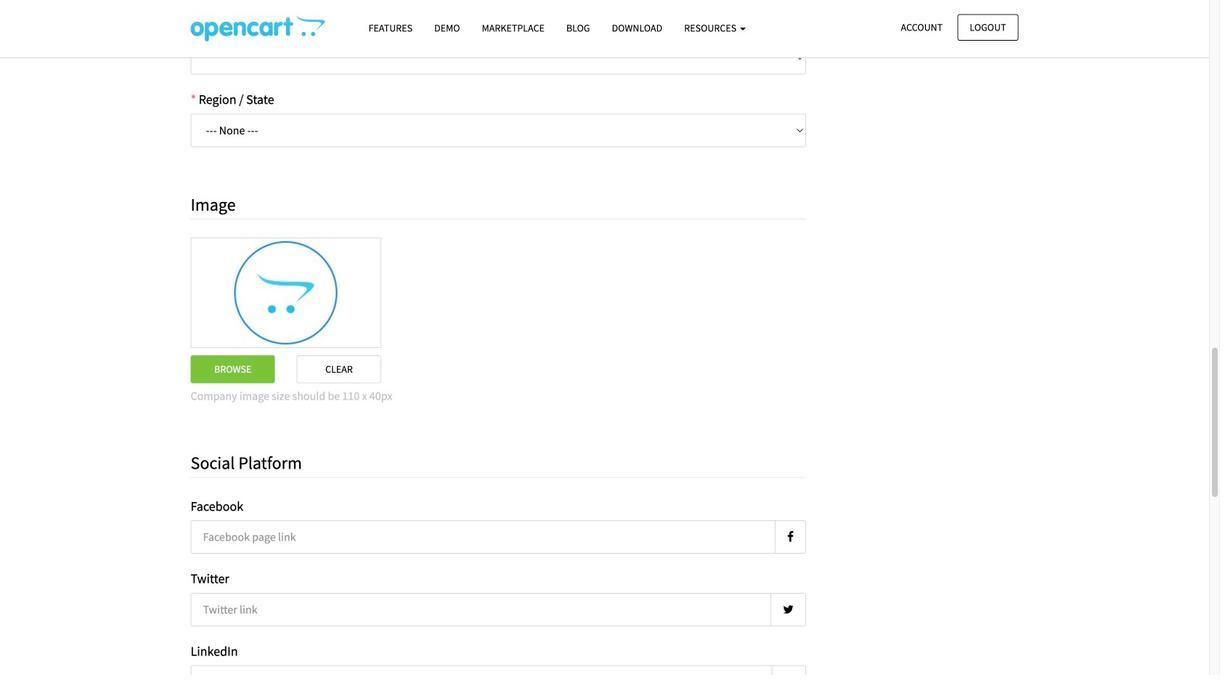 Task type: describe. For each thing, give the bounding box(es) containing it.
Postcode text field
[[510, 0, 807, 2]]

Facebook page link text field
[[191, 520, 776, 554]]

facebook image
[[788, 531, 794, 543]]

Twitter link text field
[[191, 593, 772, 626]]

LinkedIn link text field
[[191, 665, 773, 675]]



Task type: vqa. For each thing, say whether or not it's contained in the screenshot.
Twitter link TEXT FIELD in the bottom of the page
yes



Task type: locate. For each thing, give the bounding box(es) containing it.
City text field
[[191, 0, 488, 2]]

twitter image
[[784, 604, 794, 616]]

partner account image
[[191, 15, 325, 41]]



